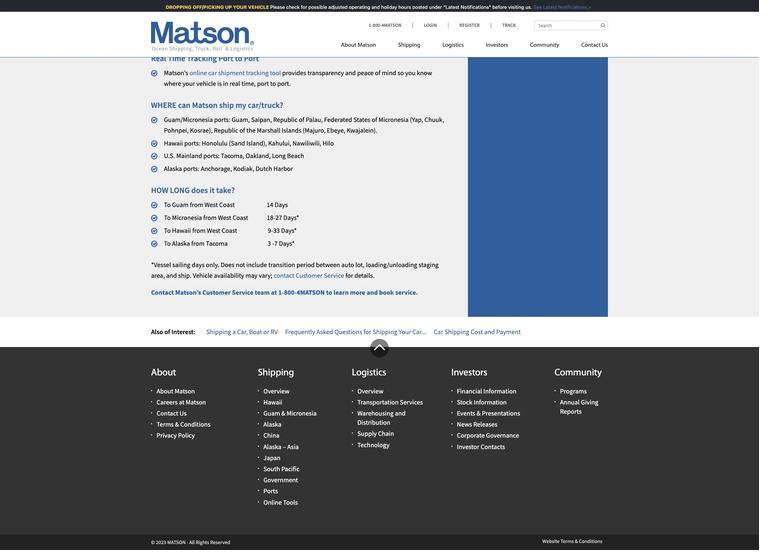 Task type: vqa. For each thing, say whether or not it's contained in the screenshot.
the for in the "Matson will require VGM for all international shipments originating at U.S. ports to destinations outside the U.S. with transshipment at ports that have not declared non-requirement of VGM"
no



Task type: describe. For each thing, give the bounding box(es) containing it.
off
[[312, 32, 319, 41]]

website
[[543, 538, 560, 545]]

-
[[272, 239, 275, 248]]

days* for to alaska from tacoma                              3 -7 days*
[[279, 239, 295, 248]]

technology link
[[358, 441, 390, 449]]

shipping right car
[[445, 328, 470, 336]]

guam & micronesia link
[[264, 409, 317, 418]]

about matson
[[341, 42, 376, 48]]

anchorage, inside matson dedicated auto lots (u.s. mainland: long beach, oakland, tacoma; hawaii: honolulu, kahului, hilo, nawiliwili; alaska: anchorage, kodiak, dutch harbor) help customers avoid nearby terminal congestion and help ensure fast and convenient drop off and pick up.
[[229, 22, 260, 30]]

contacts
[[481, 443, 505, 451]]

avoid
[[369, 22, 384, 30]]

cost
[[471, 328, 483, 336]]

online car shipment tracking tool link
[[190, 69, 281, 77]]

overview for hawaii
[[264, 387, 290, 396]]

governance
[[486, 432, 520, 440]]

0 horizontal spatial customer
[[203, 288, 231, 297]]

investors inside the investors link
[[486, 42, 508, 48]]

annual giving reports link
[[561, 398, 599, 416]]

privacy
[[157, 432, 177, 440]]

1 horizontal spatial customer
[[296, 272, 323, 280]]

warehousing
[[358, 409, 394, 418]]

contact for contact matson's customer service team at 1-800-4matson to learn more and book service.
[[151, 288, 174, 297]]

0 horizontal spatial micronesia
[[172, 214, 202, 222]]

guam inside overview hawaii guam & micronesia alaska china alaska – asia japan south pacific government ports online tools
[[264, 409, 280, 418]]

(u.s.
[[240, 11, 253, 20]]

you
[[406, 69, 416, 77]]

© 2023 matson ‐ all rights reserved
[[151, 539, 230, 546]]

technology
[[358, 441, 390, 449]]

tools
[[283, 498, 298, 507]]

long
[[170, 185, 190, 195]]

of left palau, in the top left of the page
[[299, 115, 305, 124]]

lot,
[[356, 261, 365, 269]]

backtop image
[[371, 339, 389, 358]]

kahului, inside matson dedicated auto lots (u.s. mainland: long beach, oakland, tacoma; hawaii: honolulu, kahului, hilo, nawiliwili; alaska: anchorage, kodiak, dutch harbor) help customers avoid nearby terminal congestion and help ensure fast and convenient drop off and pick up.
[[420, 11, 443, 20]]

kosrae),
[[190, 126, 213, 135]]

0 horizontal spatial 1-
[[279, 288, 284, 297]]

of left the
[[240, 126, 245, 135]]

investor
[[457, 443, 480, 451]]

alaska down u.s. at the left top
[[164, 165, 182, 173]]

the
[[247, 126, 256, 135]]

community inside community link
[[531, 42, 560, 48]]

1 horizontal spatial contact us link
[[571, 39, 608, 54]]

ports: down honolulu
[[204, 152, 220, 160]]

shipping a car, boat or rv
[[207, 328, 278, 336]]

& inside about matson careers at matson contact us terms & conditions privacy policy
[[175, 420, 179, 429]]

vehicle
[[197, 79, 216, 88]]

loading/unloading
[[366, 261, 418, 269]]

programs link
[[561, 387, 587, 396]]

book
[[379, 288, 394, 297]]

register link
[[448, 22, 491, 28]]

dutch inside matson dedicated auto lots (u.s. mainland: long beach, oakland, tacoma; hawaii: honolulu, kahului, hilo, nawiliwili; alaska: anchorage, kodiak, dutch harbor) help customers avoid nearby terminal congestion and help ensure fast and convenient drop off and pick up.
[[284, 22, 301, 30]]

tacoma,
[[221, 152, 245, 160]]

hawaii link
[[264, 398, 283, 407]]

see latest notifications.> link
[[528, 4, 587, 10]]

or
[[264, 328, 269, 336]]

to for to guam from west coast                        14 days
[[164, 201, 171, 209]]

0 vertical spatial service
[[324, 272, 344, 280]]

transportation services link
[[358, 398, 423, 407]]

to guam from west coast                        14 days
[[164, 201, 288, 209]]

1 vertical spatial community
[[555, 369, 602, 379]]

hours
[[394, 4, 407, 10]]

1 horizontal spatial 800-
[[373, 22, 382, 28]]

know
[[417, 69, 432, 77]]

contact inside about matson careers at matson contact us terms & conditions privacy policy
[[157, 409, 178, 418]]

terms inside about matson careers at matson contact us terms & conditions privacy policy
[[157, 420, 174, 429]]

peace
[[358, 69, 374, 77]]

about for about
[[151, 369, 176, 379]]

2 vertical spatial to
[[326, 288, 332, 297]]

long inside matson dedicated auto lots (u.s. mainland: long beach, oakland, tacoma; hawaii: honolulu, kahului, hilo, nawiliwili; alaska: anchorage, kodiak, dutch harbor) help customers avoid nearby terminal congestion and help ensure fast and convenient drop off and pick up.
[[283, 11, 297, 20]]

alaska up china link
[[264, 420, 282, 429]]

login link
[[413, 22, 448, 28]]

warehousing and distribution link
[[358, 409, 406, 427]]

alaska – asia link
[[264, 443, 299, 451]]

0 horizontal spatial help
[[208, 32, 220, 41]]

from for guam
[[190, 201, 203, 209]]

matson inside top menu navigation
[[358, 42, 376, 48]]

real
[[151, 53, 166, 63]]

matson right can at left top
[[192, 100, 218, 110]]

your
[[229, 4, 243, 10]]

vary;
[[259, 272, 273, 280]]

login
[[424, 22, 437, 28]]

frequently asked questions for shipping your car...
[[285, 328, 427, 336]]

about for about matson careers at matson contact us terms & conditions privacy policy
[[157, 387, 173, 396]]

overview link for shipping
[[264, 387, 290, 396]]

days* for to micronesia from west coast              18-27 days*
[[284, 214, 299, 222]]

1 vertical spatial long
[[272, 152, 286, 160]]

posted
[[408, 4, 424, 10]]

sailing
[[172, 261, 191, 269]]

from for micronesia
[[203, 214, 217, 222]]

harbor)
[[302, 22, 324, 30]]

it
[[210, 185, 215, 195]]

1 horizontal spatial 4matson
[[382, 22, 402, 28]]

corporate
[[457, 432, 485, 440]]

ship
[[219, 100, 234, 110]]

to for to hawaii from west coast                       9-33 days*
[[164, 226, 171, 235]]

investors link
[[475, 39, 519, 54]]

ports link
[[264, 487, 278, 496]]

see
[[530, 4, 538, 10]]

0 vertical spatial at
[[271, 288, 277, 297]]

0 horizontal spatial to
[[235, 53, 242, 63]]

frequently
[[285, 328, 315, 336]]

holiday
[[377, 4, 393, 10]]

about matson careers at matson contact us terms & conditions privacy policy
[[157, 387, 211, 440]]

matson up terms & conditions 'link'
[[186, 398, 206, 407]]

ship.
[[178, 272, 192, 280]]

matson up careers at matson link
[[175, 387, 195, 396]]

investors inside footer
[[452, 369, 488, 379]]

alaska up japan
[[264, 443, 282, 451]]

contact for contact us
[[582, 42, 601, 48]]

micronesia inside guam/micronesia ports: guam, saipan, republic of palau, federated states of micronesia (yap, chuuk, pohnpei, kosrae), republic of the marshall islands (majuro, ebeye, kwajalein).
[[379, 115, 409, 124]]

news
[[457, 420, 472, 429]]

and right off
[[321, 32, 331, 41]]

1 port from the left
[[219, 53, 234, 63]]

0 vertical spatial matson's
[[164, 69, 188, 77]]

to for to micronesia from west coast              18-27 days*
[[164, 214, 171, 222]]

financial information link
[[457, 387, 517, 396]]

& inside overview hawaii guam & micronesia alaska china alaska – asia japan south pacific government ports online tools
[[282, 409, 286, 418]]

overview link for logistics
[[358, 387, 384, 396]]

kwajalein).
[[347, 126, 378, 135]]

to for to alaska from tacoma                              3 -7 days*
[[164, 239, 171, 248]]

and inside overview transportation services warehousing and distribution supply chain technology
[[395, 409, 406, 418]]

west for guam
[[205, 201, 218, 209]]

2 port from the left
[[244, 53, 259, 63]]

search image
[[601, 23, 606, 28]]

port
[[257, 79, 269, 88]]

ebeye,
[[327, 126, 346, 135]]

1 horizontal spatial 1-
[[369, 22, 373, 28]]

port.
[[278, 79, 291, 88]]

and right cost
[[485, 328, 495, 336]]

alaska up sailing
[[172, 239, 190, 248]]

and up the hawaii:
[[368, 4, 376, 10]]

footer containing about
[[0, 339, 760, 551]]

0 vertical spatial information
[[484, 387, 517, 396]]

islands
[[282, 126, 302, 135]]

hilo,
[[164, 22, 177, 30]]

supply chain link
[[358, 430, 394, 438]]

1 vertical spatial conditions
[[579, 538, 603, 545]]

u.s. mainland ports: tacoma, oakland, long beach
[[164, 152, 304, 160]]

annual
[[561, 398, 580, 407]]

ports: for honolulu
[[184, 139, 201, 147]]

details.
[[355, 272, 375, 280]]

before
[[489, 4, 503, 10]]

programs annual giving reports
[[561, 387, 599, 416]]

& right website
[[575, 538, 578, 545]]

availability
[[214, 272, 244, 280]]

hawaii:
[[370, 11, 390, 20]]

chain
[[378, 430, 394, 438]]

auto inside matson dedicated auto lots (u.s. mainland: long beach, oakland, tacoma; hawaii: honolulu, kahului, hilo, nawiliwili; alaska: anchorage, kodiak, dutch harbor) help customers avoid nearby terminal congestion and help ensure fast and convenient drop off and pick up.
[[215, 11, 227, 20]]

frequently asked questions for shipping your car... link
[[285, 328, 427, 336]]

Search search field
[[535, 21, 608, 30]]

adjusted
[[324, 4, 344, 10]]

& inside financial information stock information events & presentations news releases corporate governance investor contacts
[[477, 409, 481, 418]]

from for hawaii
[[192, 226, 206, 235]]



Task type: locate. For each thing, give the bounding box(es) containing it.
to hawaii from west coast                       9-33 days*
[[164, 226, 297, 235]]

oakland, inside matson dedicated auto lots (u.s. mainland: long beach, oakland, tacoma; hawaii: honolulu, kahului, hilo, nawiliwili; alaska: anchorage, kodiak, dutch harbor) help customers avoid nearby terminal congestion and help ensure fast and convenient drop off and pick up.
[[318, 11, 343, 20]]

online
[[264, 498, 282, 507]]

up.
[[345, 32, 354, 41]]

investors down the track link
[[486, 42, 508, 48]]

customer
[[296, 272, 323, 280], [203, 288, 231, 297]]

us down the search icon
[[602, 42, 608, 48]]

for right questions
[[364, 328, 372, 336]]

micronesia left (yap,
[[379, 115, 409, 124]]

port up matson's online car shipment tracking tool
[[219, 53, 234, 63]]

0 vertical spatial 800-
[[373, 22, 382, 28]]

matson inside matson dedicated auto lots (u.s. mainland: long beach, oakland, tacoma; hawaii: honolulu, kahului, hilo, nawiliwili; alaska: anchorage, kodiak, dutch harbor) help customers avoid nearby terminal congestion and help ensure fast and convenient drop off and pick up.
[[164, 11, 184, 20]]

1- down the hawaii:
[[369, 22, 373, 28]]

tacoma;
[[345, 11, 368, 20]]

1 vertical spatial kahului,
[[268, 139, 291, 147]]

3 to from the top
[[164, 226, 171, 235]]

and right the fast on the top
[[253, 32, 264, 41]]

2 vertical spatial contact
[[157, 409, 178, 418]]

distribution
[[358, 419, 391, 427]]

ensure
[[221, 32, 240, 41]]

where
[[164, 79, 181, 88]]

kahului, down marshall
[[268, 139, 291, 147]]

0 vertical spatial about
[[341, 42, 357, 48]]

oakland, down island),
[[246, 152, 271, 160]]

information up events & presentations 'link'
[[474, 398, 507, 407]]

about inside about matson careers at matson contact us terms & conditions privacy policy
[[157, 387, 173, 396]]

800- down contact
[[284, 288, 297, 297]]

0 vertical spatial us
[[602, 42, 608, 48]]

guam down 'long' on the top left of page
[[172, 201, 189, 209]]

giving
[[581, 398, 599, 407]]

republic up islands
[[273, 115, 298, 124]]

0 horizontal spatial conditions
[[180, 420, 211, 429]]

0 horizontal spatial port
[[219, 53, 234, 63]]

car/truck?
[[248, 100, 283, 110]]

hawaii for to
[[172, 226, 191, 235]]

ports: inside guam/micronesia ports: guam, saipan, republic of palau, federated states of micronesia (yap, chuuk, pohnpei, kosrae), republic of the marshall islands (majuro, ebeye, kwajalein).
[[214, 115, 231, 124]]

1 vertical spatial terms
[[561, 538, 574, 545]]

1 overview link from the left
[[264, 387, 290, 396]]

‐
[[187, 539, 188, 546]]

long up the harbor
[[272, 152, 286, 160]]

financial information stock information events & presentations news releases corporate governance investor contacts
[[457, 387, 521, 451]]

west up to alaska from tacoma                              3 -7 days*
[[207, 226, 220, 235]]

footer
[[0, 339, 760, 551]]

1 vertical spatial 800-
[[284, 288, 297, 297]]

guam up alaska link
[[264, 409, 280, 418]]

1 horizontal spatial 1-800-4matson link
[[369, 22, 413, 28]]

1-
[[369, 22, 373, 28], [279, 288, 284, 297]]

also
[[151, 328, 163, 336]]

shipping up hawaii link
[[258, 369, 294, 379]]

1 horizontal spatial for
[[346, 272, 353, 280]]

2 vertical spatial west
[[207, 226, 220, 235]]

0 horizontal spatial overview link
[[264, 387, 290, 396]]

hawaii for overview
[[264, 398, 283, 407]]

honolulu
[[202, 139, 228, 147]]

information up stock information link
[[484, 387, 517, 396]]

and inside *vessel sailing days only. does not include transition period between auto lot, loading/unloading staging area, and ship. vehicle availability may vary;
[[166, 272, 177, 280]]

investors up financial
[[452, 369, 488, 379]]

under
[[425, 4, 438, 10]]

us.
[[522, 4, 528, 10]]

1 horizontal spatial overview
[[358, 387, 384, 396]]

0 vertical spatial 1-800-4matson link
[[369, 22, 413, 28]]

blue matson logo with ocean, shipping, truck, rail and logistics written beneath it. image
[[151, 22, 254, 52]]

shipping down terminal
[[399, 42, 421, 48]]

and left book
[[367, 288, 378, 297]]

to inside provides transparency and peace of mind so you know where your vehicle is in real time, port to port.
[[270, 79, 276, 88]]

2 vertical spatial hawaii
[[264, 398, 283, 407]]

800-
[[373, 22, 382, 28], [284, 288, 297, 297]]

kodiak, down the u.s. mainland ports: tacoma, oakland, long beach
[[233, 165, 255, 173]]

micronesia down how long does it take?
[[172, 214, 202, 222]]

1 vertical spatial hawaii
[[172, 226, 191, 235]]

website terms & conditions
[[543, 538, 603, 545]]

1 horizontal spatial kodiak,
[[262, 22, 283, 30]]

1 horizontal spatial port
[[244, 53, 259, 63]]

shipment
[[218, 69, 245, 77]]

(yap,
[[410, 115, 424, 124]]

nawiliwili;
[[178, 22, 207, 30]]

for
[[297, 4, 303, 10], [346, 272, 353, 280], [364, 328, 372, 336]]

shipping a car, boat or rv link
[[207, 328, 278, 336]]

auto inside *vessel sailing days only. does not include transition period between auto lot, loading/unloading staging area, and ship. vehicle availability may vary;
[[342, 261, 354, 269]]

republic up the (sand
[[214, 126, 238, 135]]

track
[[503, 22, 516, 28]]

terms right website
[[561, 538, 574, 545]]

& down hawaii link
[[282, 409, 286, 418]]

shipping up backtop image
[[373, 328, 398, 336]]

to
[[235, 53, 242, 63], [270, 79, 276, 88], [326, 288, 332, 297]]

section
[[459, 0, 618, 317]]

about matson link for shipping link
[[341, 39, 387, 54]]

& up privacy policy link
[[175, 420, 179, 429]]

1 horizontal spatial auto
[[342, 261, 354, 269]]

4 to from the top
[[164, 239, 171, 248]]

to micronesia from west coast              18-27 days*
[[164, 214, 299, 222]]

only.
[[206, 261, 220, 269]]

anchorage, up the fast on the top
[[229, 22, 260, 30]]

matson's up where at the top left of the page
[[164, 69, 188, 77]]

4matson down "contact customer service" link
[[297, 288, 325, 297]]

0 horizontal spatial at
[[179, 398, 185, 407]]

community link
[[519, 39, 571, 54]]

of right states
[[372, 115, 378, 124]]

1 vertical spatial 1-800-4matson link
[[279, 288, 325, 297]]

and left peace
[[346, 69, 356, 77]]

0 vertical spatial contact us link
[[571, 39, 608, 54]]

customer down availability
[[203, 288, 231, 297]]

1 vertical spatial anchorage,
[[201, 165, 232, 173]]

1- down contact
[[279, 288, 284, 297]]

ports: down mainland
[[183, 165, 200, 173]]

west for micronesia
[[218, 214, 231, 222]]

and down nawiliwili;
[[196, 32, 207, 41]]

0 horizontal spatial guam
[[172, 201, 189, 209]]

0 horizontal spatial 800-
[[284, 288, 297, 297]]

27
[[276, 214, 282, 222]]

ports
[[264, 487, 278, 496]]

overview inside overview hawaii guam & micronesia alaska china alaska – asia japan south pacific government ports online tools
[[264, 387, 290, 396]]

contact us
[[582, 42, 608, 48]]

0 vertical spatial terms
[[157, 420, 174, 429]]

contact customer service link
[[274, 272, 344, 280]]

at right the team
[[271, 288, 277, 297]]

0 vertical spatial for
[[297, 4, 303, 10]]

micronesia up asia
[[287, 409, 317, 418]]

0 vertical spatial dutch
[[284, 22, 301, 30]]

hawaii ports: honolulu (sand island), kahului, nawiliwili, hilo
[[164, 139, 334, 147]]

1 horizontal spatial oakland,
[[318, 11, 343, 20]]

4matson down the hawaii:
[[382, 22, 402, 28]]

0 horizontal spatial 4matson
[[297, 288, 325, 297]]

guam
[[172, 201, 189, 209], [264, 409, 280, 418]]

1 vertical spatial dutch
[[256, 165, 272, 173]]

2 overview from the left
[[358, 387, 384, 396]]

us inside about matson careers at matson contact us terms & conditions privacy policy
[[180, 409, 187, 418]]

0 horizontal spatial contact us link
[[157, 409, 187, 418]]

1 horizontal spatial us
[[602, 42, 608, 48]]

0 vertical spatial conditions
[[180, 420, 211, 429]]

about matson link down customers
[[341, 39, 387, 54]]

up
[[221, 4, 228, 10]]

auto down up
[[215, 11, 227, 20]]

days* right "27"
[[284, 214, 299, 222]]

time,
[[242, 79, 256, 88]]

2 overview link from the left
[[358, 387, 384, 396]]

1 vertical spatial auto
[[342, 261, 354, 269]]

overview up transportation
[[358, 387, 384, 396]]

service down may
[[232, 288, 254, 297]]

1 horizontal spatial dutch
[[284, 22, 301, 30]]

None search field
[[535, 21, 608, 30]]

1 vertical spatial service
[[232, 288, 254, 297]]

top menu navigation
[[341, 39, 608, 54]]

oakland, down 'adjusted'
[[318, 11, 343, 20]]

800- down the hawaii:
[[373, 22, 382, 28]]

contact down search search box
[[582, 42, 601, 48]]

japan
[[264, 454, 281, 462]]

1 horizontal spatial service
[[324, 272, 344, 280]]

0 horizontal spatial service
[[232, 288, 254, 297]]

1 vertical spatial kodiak,
[[233, 165, 255, 173]]

©
[[151, 539, 155, 546]]

asia
[[288, 443, 299, 451]]

interest:
[[172, 328, 196, 336]]

overview link up hawaii link
[[264, 387, 290, 396]]

of left mind
[[375, 69, 381, 77]]

mind
[[382, 69, 397, 77]]

long down "check"
[[283, 11, 297, 20]]

1 vertical spatial days*
[[281, 226, 297, 235]]

0 vertical spatial kahului,
[[420, 11, 443, 20]]

about for about matson
[[341, 42, 357, 48]]

logistics inside top menu navigation
[[443, 42, 464, 48]]

careers
[[157, 398, 178, 407]]

contact down area,
[[151, 288, 174, 297]]

overview inside overview transportation services warehousing and distribution supply chain technology
[[358, 387, 384, 396]]

to up online car shipment tracking tool link
[[235, 53, 242, 63]]

0 horizontal spatial about matson link
[[157, 387, 195, 396]]

from for alaska
[[191, 239, 205, 248]]

1 horizontal spatial conditions
[[579, 538, 603, 545]]

of inside provides transparency and peace of mind so you know where your vehicle is in real time, port to port.
[[375, 69, 381, 77]]

news releases link
[[457, 420, 498, 429]]

0 horizontal spatial 1-800-4matson link
[[279, 288, 325, 297]]

14
[[267, 201, 274, 209]]

1 horizontal spatial republic
[[273, 115, 298, 124]]

*vessel sailing days only. does not include transition period between auto lot, loading/unloading staging area, and ship. vehicle availability may vary;
[[151, 261, 439, 280]]

dutch up drop
[[284, 22, 301, 30]]

1 vertical spatial logistics
[[352, 369, 387, 379]]

is
[[217, 79, 222, 88]]

where
[[151, 100, 177, 110]]

about matson link for careers at matson link
[[157, 387, 195, 396]]

1 vertical spatial matson's
[[175, 288, 201, 297]]

0 horizontal spatial dutch
[[256, 165, 272, 173]]

0 vertical spatial community
[[531, 42, 560, 48]]

1 horizontal spatial help
[[325, 22, 337, 30]]

transportation
[[358, 398, 399, 407]]

notifications"
[[457, 4, 487, 10]]

1-800-4matson link down "contact customer service" link
[[279, 288, 325, 297]]

vehicle
[[193, 272, 213, 280]]

0 vertical spatial 1-
[[369, 22, 373, 28]]

guam/micronesia
[[164, 115, 213, 124]]

at inside about matson careers at matson contact us terms & conditions privacy policy
[[179, 398, 185, 407]]

& up news releases link
[[477, 409, 481, 418]]

overview
[[264, 387, 290, 396], [358, 387, 384, 396]]

contact down careers
[[157, 409, 178, 418]]

1-800-4matson link
[[369, 22, 413, 28], [279, 288, 325, 297]]

1 vertical spatial 4matson
[[297, 288, 325, 297]]

days* right "7"
[[279, 239, 295, 248]]

latest
[[539, 4, 553, 10]]

1 vertical spatial help
[[208, 32, 220, 41]]

for right "check"
[[297, 4, 303, 10]]

2 vertical spatial micronesia
[[287, 409, 317, 418]]

1 vertical spatial republic
[[214, 126, 238, 135]]

0 vertical spatial guam
[[172, 201, 189, 209]]

1 vertical spatial oakland,
[[246, 152, 271, 160]]

logistics inside footer
[[352, 369, 387, 379]]

u.s.
[[164, 152, 175, 160]]

congestion
[[164, 32, 195, 41]]

shipping inside top menu navigation
[[399, 42, 421, 48]]

0 vertical spatial west
[[205, 201, 218, 209]]

community down search search box
[[531, 42, 560, 48]]

and left ship.
[[166, 272, 177, 280]]

for for asked
[[364, 328, 372, 336]]

0 vertical spatial contact
[[582, 42, 601, 48]]

auto left lot,
[[342, 261, 354, 269]]

to right port
[[270, 79, 276, 88]]

2 to from the top
[[164, 214, 171, 222]]

stock
[[457, 398, 473, 407]]

1 horizontal spatial terms
[[561, 538, 574, 545]]

from up to alaska from tacoma                              3 -7 days*
[[192, 226, 206, 235]]

contact us link
[[571, 39, 608, 54], [157, 409, 187, 418]]

1 to from the top
[[164, 201, 171, 209]]

customer down period
[[296, 272, 323, 280]]

0 vertical spatial micronesia
[[379, 115, 409, 124]]

policy
[[178, 432, 195, 440]]

1 vertical spatial customer
[[203, 288, 231, 297]]

0 vertical spatial help
[[325, 22, 337, 30]]

alaska
[[164, 165, 182, 173], [172, 239, 190, 248], [264, 420, 282, 429], [264, 443, 282, 451]]

1 vertical spatial guam
[[264, 409, 280, 418]]

1 horizontal spatial about matson link
[[341, 39, 387, 54]]

check
[[282, 4, 296, 10]]

payment
[[497, 328, 521, 336]]

1 horizontal spatial kahului,
[[420, 11, 443, 20]]

for for customer
[[346, 272, 353, 280]]

hawaii inside overview hawaii guam & micronesia alaska china alaska – asia japan south pacific government ports online tools
[[264, 398, 283, 407]]

kodiak, inside matson dedicated auto lots (u.s. mainland: long beach, oakland, tacoma; hawaii: honolulu, kahului, hilo, nawiliwili; alaska: anchorage, kodiak, dutch harbor) help customers avoid nearby terminal congestion and help ensure fast and convenient drop off and pick up.
[[262, 22, 283, 30]]

provides
[[282, 69, 306, 77]]

nearby
[[385, 22, 405, 30]]

port
[[219, 53, 234, 63], [244, 53, 259, 63]]

matson down avoid
[[358, 42, 376, 48]]

ports: down ship
[[214, 115, 231, 124]]

contact matson's customer service team at 1-800-4matson to learn more and book service.
[[151, 288, 418, 297]]

convenient
[[265, 32, 296, 41]]

0 horizontal spatial kahului,
[[268, 139, 291, 147]]

contact us link down the search icon
[[571, 39, 608, 54]]

1 horizontal spatial to
[[270, 79, 276, 88]]

1 vertical spatial contact
[[151, 288, 174, 297]]

contact us link down careers
[[157, 409, 187, 418]]

alaska:
[[208, 22, 228, 30]]

shipping left a
[[207, 328, 231, 336]]

tool
[[270, 69, 281, 77]]

1 vertical spatial investors
[[452, 369, 488, 379]]

1 overview from the left
[[264, 387, 290, 396]]

1 horizontal spatial logistics
[[443, 42, 464, 48]]

from down does
[[190, 201, 203, 209]]

oakland,
[[318, 11, 343, 20], [246, 152, 271, 160]]

us inside top menu navigation
[[602, 42, 608, 48]]

west
[[205, 201, 218, 209], [218, 214, 231, 222], [207, 226, 220, 235]]

from down to guam from west coast                        14 days
[[203, 214, 217, 222]]

2 vertical spatial for
[[364, 328, 372, 336]]

0 vertical spatial anchorage,
[[229, 22, 260, 30]]

2023 matson
[[156, 539, 186, 546]]

pohnpei,
[[164, 126, 189, 135]]

west down it
[[205, 201, 218, 209]]

include
[[247, 261, 267, 269]]

pacific
[[282, 465, 300, 474]]

investor contacts link
[[457, 443, 505, 451]]

ports: for anchorage,
[[183, 165, 200, 173]]

terms up privacy
[[157, 420, 174, 429]]

0 vertical spatial customer
[[296, 272, 323, 280]]

anchorage, down tacoma,
[[201, 165, 232, 173]]

0 vertical spatial republic
[[273, 115, 298, 124]]

about matson link up careers at matson link
[[157, 387, 195, 396]]

community up programs
[[555, 369, 602, 379]]

0 horizontal spatial republic
[[214, 126, 238, 135]]

west for hawaii
[[207, 226, 220, 235]]

overview for transportation
[[358, 387, 384, 396]]

1 vertical spatial information
[[474, 398, 507, 407]]

car shipping cost and payment
[[434, 328, 521, 336]]

help down alaska:
[[208, 32, 220, 41]]

logistics down backtop image
[[352, 369, 387, 379]]

days
[[192, 261, 205, 269]]

1 vertical spatial us
[[180, 409, 187, 418]]

hawaii down 'pohnpei,'
[[164, 139, 183, 147]]

all
[[189, 539, 195, 546]]

from up days
[[191, 239, 205, 248]]

online tools link
[[264, 498, 298, 507]]

0 vertical spatial oakland,
[[318, 11, 343, 20]]

conditions inside about matson careers at matson contact us terms & conditions privacy policy
[[180, 420, 211, 429]]

of right the also
[[165, 328, 170, 336]]

dutch left the harbor
[[256, 165, 272, 173]]

0 vertical spatial days*
[[284, 214, 299, 222]]

0 vertical spatial hawaii
[[164, 139, 183, 147]]

terms & conditions link
[[157, 420, 211, 429]]

ports: for guam,
[[214, 115, 231, 124]]

matson down dropping
[[164, 11, 184, 20]]

asked
[[317, 328, 333, 336]]

0 vertical spatial auto
[[215, 11, 227, 20]]

ports: up mainland
[[184, 139, 201, 147]]

0 horizontal spatial us
[[180, 409, 187, 418]]

18-
[[267, 214, 276, 222]]

at right careers
[[179, 398, 185, 407]]

0 vertical spatial kodiak,
[[262, 22, 283, 30]]

2 horizontal spatial micronesia
[[379, 115, 409, 124]]

0 horizontal spatial logistics
[[352, 369, 387, 379]]

about inside about matson link
[[341, 42, 357, 48]]

0 horizontal spatial oakland,
[[246, 152, 271, 160]]

hawaii up sailing
[[172, 226, 191, 235]]

micronesia inside overview hawaii guam & micronesia alaska china alaska – asia japan south pacific government ports online tools
[[287, 409, 317, 418]]

real time tracking port to port
[[151, 53, 259, 63]]

contact inside top menu navigation
[[582, 42, 601, 48]]

and inside provides transparency and peace of mind so you know where your vehicle is in real time, port to port.
[[346, 69, 356, 77]]



